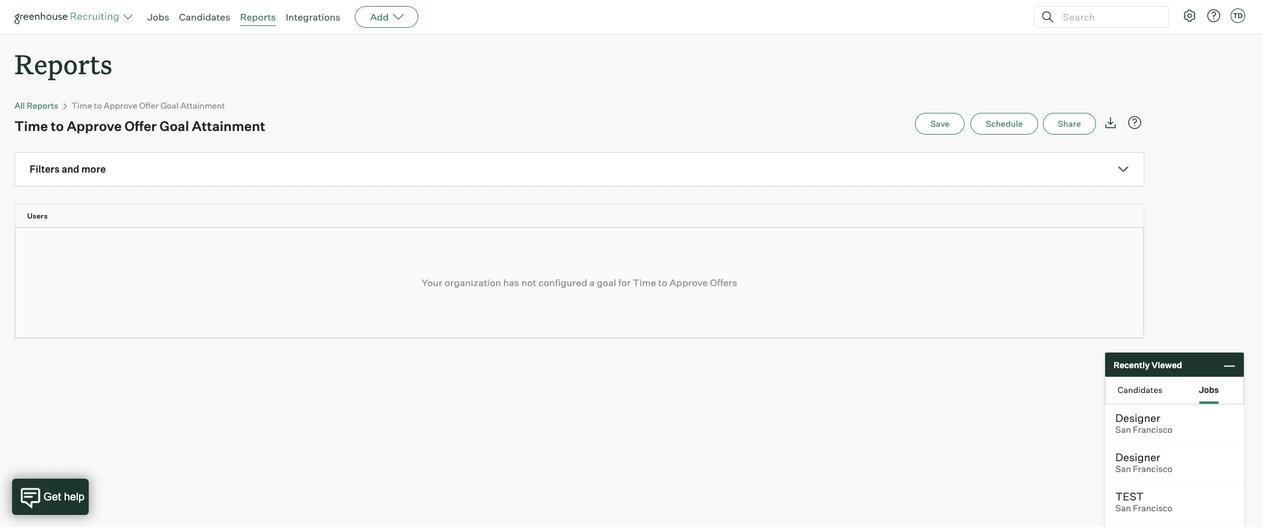 Task type: locate. For each thing, give the bounding box(es) containing it.
faq image
[[1128, 115, 1142, 130]]

for
[[618, 277, 631, 289]]

1 vertical spatial goal
[[160, 118, 189, 134]]

jobs
[[147, 11, 169, 23], [1199, 384, 1219, 395]]

1 vertical spatial approve
[[67, 118, 122, 134]]

viewed
[[1152, 360, 1182, 370]]

0 vertical spatial francisco
[[1133, 424, 1173, 435]]

schedule button
[[971, 113, 1038, 135]]

candidates down recently viewed
[[1118, 384, 1163, 395]]

and
[[62, 163, 79, 175]]

time right all reports link
[[72, 100, 92, 111]]

2 vertical spatial san
[[1116, 503, 1131, 514]]

reports down the 'greenhouse recruiting' image
[[14, 46, 112, 82]]

jobs link
[[147, 11, 169, 23]]

attainment
[[180, 100, 225, 111], [192, 118, 265, 134]]

1 vertical spatial designer
[[1116, 450, 1161, 464]]

has
[[503, 277, 519, 289]]

2 vertical spatial reports
[[27, 100, 58, 111]]

0 vertical spatial candidates
[[179, 11, 230, 23]]

1 vertical spatial san
[[1116, 464, 1131, 475]]

1 vertical spatial offer
[[124, 118, 157, 134]]

approve
[[104, 100, 137, 111], [67, 118, 122, 134], [670, 277, 708, 289]]

candidates right the "jobs" link at the left top
[[179, 11, 230, 23]]

1 vertical spatial designer san francisco
[[1116, 450, 1173, 475]]

0 vertical spatial san
[[1116, 424, 1131, 435]]

goal
[[161, 100, 179, 111], [160, 118, 189, 134]]

users
[[27, 211, 48, 220]]

designer san francisco up test
[[1116, 450, 1173, 475]]

2 vertical spatial francisco
[[1133, 503, 1173, 514]]

francisco
[[1133, 424, 1173, 435], [1133, 464, 1173, 475], [1133, 503, 1173, 514]]

filters
[[30, 163, 60, 175]]

1 vertical spatial jobs
[[1199, 384, 1219, 395]]

3 francisco from the top
[[1133, 503, 1173, 514]]

candidates
[[179, 11, 230, 23], [1118, 384, 1163, 395]]

2 francisco from the top
[[1133, 464, 1173, 475]]

1 horizontal spatial to
[[94, 100, 102, 111]]

users column header
[[15, 204, 1155, 227]]

1 vertical spatial candidates
[[1118, 384, 1163, 395]]

share
[[1058, 118, 1081, 129]]

test
[[1116, 490, 1144, 503]]

designer down the recently
[[1116, 411, 1161, 424]]

2 horizontal spatial time
[[633, 277, 656, 289]]

1 vertical spatial time to approve offer goal attainment
[[14, 118, 265, 134]]

san inside test san francisco
[[1116, 503, 1131, 514]]

0 vertical spatial designer
[[1116, 411, 1161, 424]]

san
[[1116, 424, 1131, 435], [1116, 464, 1131, 475], [1116, 503, 1131, 514]]

1 horizontal spatial candidates
[[1118, 384, 1163, 395]]

0 vertical spatial approve
[[104, 100, 137, 111]]

integrations
[[286, 11, 341, 23]]

1 designer from the top
[[1116, 411, 1161, 424]]

designer san francisco
[[1116, 411, 1173, 435], [1116, 450, 1173, 475]]

organization
[[445, 277, 501, 289]]

reports right candidates link
[[240, 11, 276, 23]]

more
[[81, 163, 106, 175]]

save button
[[915, 113, 965, 135]]

1 vertical spatial to
[[51, 118, 64, 134]]

offer
[[139, 100, 159, 111], [124, 118, 157, 134]]

1 vertical spatial time
[[14, 118, 48, 134]]

candidates link
[[179, 11, 230, 23]]

designer
[[1116, 411, 1161, 424], [1116, 450, 1161, 464]]

integrations link
[[286, 11, 341, 23]]

time down all reports at the top left
[[14, 118, 48, 134]]

designer san francisco down recently viewed
[[1116, 411, 1173, 435]]

time right for at the bottom
[[633, 277, 656, 289]]

share button
[[1043, 113, 1096, 135]]

goal
[[597, 277, 616, 289]]

0 vertical spatial jobs
[[147, 11, 169, 23]]

0 horizontal spatial to
[[51, 118, 64, 134]]

0 vertical spatial designer san francisco
[[1116, 411, 1173, 435]]

reports
[[240, 11, 276, 23], [14, 46, 112, 82], [27, 100, 58, 111]]

tab list
[[1106, 377, 1244, 404]]

2 vertical spatial to
[[658, 277, 668, 289]]

1 horizontal spatial jobs
[[1199, 384, 1219, 395]]

time to approve offer goal attainment
[[72, 100, 225, 111], [14, 118, 265, 134]]

save
[[931, 118, 950, 129]]

1 vertical spatial francisco
[[1133, 464, 1173, 475]]

offers
[[710, 277, 737, 289]]

to
[[94, 100, 102, 111], [51, 118, 64, 134], [658, 277, 668, 289]]

designer up test
[[1116, 450, 1161, 464]]

2 vertical spatial time
[[633, 277, 656, 289]]

2 san from the top
[[1116, 464, 1131, 475]]

0 vertical spatial time
[[72, 100, 92, 111]]

1 san from the top
[[1116, 424, 1131, 435]]

3 san from the top
[[1116, 503, 1131, 514]]

reports right all
[[27, 100, 58, 111]]

time
[[72, 100, 92, 111], [14, 118, 48, 134], [633, 277, 656, 289]]



Task type: vqa. For each thing, say whether or not it's contained in the screenshot.
seventh the Definitely Not "button"
no



Task type: describe. For each thing, give the bounding box(es) containing it.
1 horizontal spatial time
[[72, 100, 92, 111]]

1 vertical spatial reports
[[14, 46, 112, 82]]

tab list containing candidates
[[1106, 377, 1244, 404]]

recently
[[1114, 360, 1150, 370]]

0 vertical spatial to
[[94, 100, 102, 111]]

schedule
[[986, 118, 1023, 129]]

td
[[1233, 11, 1243, 20]]

td button
[[1231, 8, 1245, 23]]

download image
[[1104, 115, 1118, 130]]

configure image
[[1183, 8, 1197, 23]]

test san francisco
[[1116, 490, 1173, 514]]

your
[[422, 277, 442, 289]]

a
[[590, 277, 595, 289]]

2 vertical spatial approve
[[670, 277, 708, 289]]

francisco inside test san francisco
[[1133, 503, 1173, 514]]

0 vertical spatial offer
[[139, 100, 159, 111]]

users grid
[[15, 204, 1155, 228]]

1 designer san francisco from the top
[[1116, 411, 1173, 435]]

add
[[370, 11, 389, 23]]

all
[[14, 100, 25, 111]]

your organization has not configured a goal for time to approve offers
[[422, 277, 737, 289]]

0 vertical spatial goal
[[161, 100, 179, 111]]

0 vertical spatial time to approve offer goal attainment
[[72, 100, 225, 111]]

0 vertical spatial attainment
[[180, 100, 225, 111]]

1 francisco from the top
[[1133, 424, 1173, 435]]

configured
[[539, 277, 587, 289]]

add button
[[355, 6, 418, 28]]

2 designer from the top
[[1116, 450, 1161, 464]]

not
[[522, 277, 537, 289]]

1 vertical spatial attainment
[[192, 118, 265, 134]]

all reports link
[[14, 100, 58, 111]]

reports link
[[240, 11, 276, 23]]

0 vertical spatial reports
[[240, 11, 276, 23]]

0 horizontal spatial jobs
[[147, 11, 169, 23]]

all reports
[[14, 100, 58, 111]]

2 designer san francisco from the top
[[1116, 450, 1173, 475]]

0 horizontal spatial time
[[14, 118, 48, 134]]

2 horizontal spatial to
[[658, 277, 668, 289]]

td button
[[1229, 6, 1248, 25]]

Search text field
[[1060, 8, 1158, 26]]

greenhouse recruiting image
[[14, 10, 123, 24]]

save and schedule this report to revisit it! element
[[915, 113, 971, 135]]

filters and more
[[30, 163, 106, 175]]

time to approve offer goal attainment link
[[72, 100, 225, 111]]

recently viewed
[[1114, 360, 1182, 370]]

0 horizontal spatial candidates
[[179, 11, 230, 23]]



